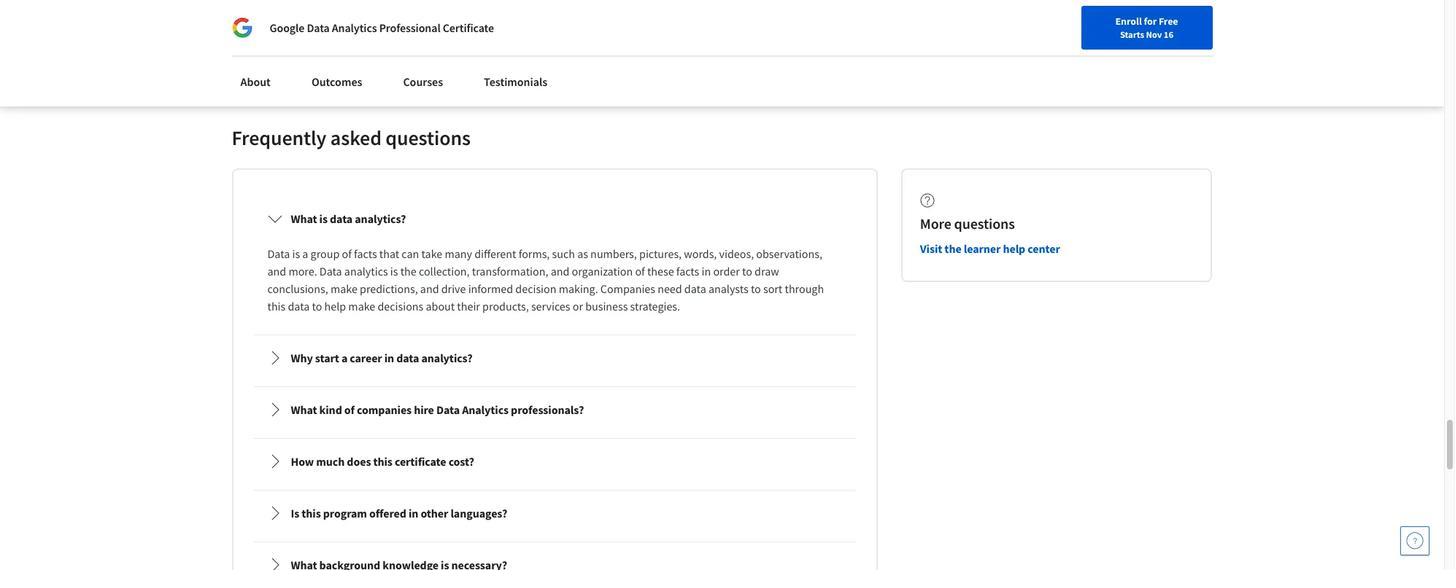 Task type: vqa. For each thing, say whether or not it's contained in the screenshot.
and to the left
yes



Task type: describe. For each thing, give the bounding box(es) containing it.
companies
[[601, 282, 656, 297]]

or
[[573, 300, 583, 314]]

companies
[[357, 403, 412, 418]]

organization
[[572, 265, 633, 279]]

pictures,
[[640, 247, 682, 262]]

frequently asked questions
[[232, 125, 471, 151]]

career
[[350, 351, 382, 366]]

1 horizontal spatial this
[[302, 507, 321, 522]]

is this program offered in other languages?
[[291, 507, 508, 522]]

need
[[658, 282, 682, 297]]

in for languages?
[[409, 507, 419, 522]]

certificate
[[395, 455, 446, 470]]

kind
[[319, 403, 342, 418]]

words,
[[684, 247, 717, 262]]

google image
[[232, 18, 252, 38]]

0 vertical spatial make
[[331, 282, 358, 297]]

1 vertical spatial of
[[635, 265, 645, 279]]

asked
[[331, 125, 382, 151]]

more.
[[289, 265, 317, 279]]

0 horizontal spatial analytics
[[332, 20, 377, 35]]

numbers,
[[591, 247, 637, 262]]

outcomes
[[312, 74, 362, 89]]

help inside the data is a group of facts that can take many different forms, such as numbers, pictures, words, videos, observations, and more. data analytics is the collection, transformation, and organization of these facts in order to draw conclusions, make predictions, and drive informed decision making. companies need data analysts to sort through this data to help make decisions about their products, services or business strategies.
[[325, 300, 346, 314]]

other
[[421, 507, 448, 522]]

1 horizontal spatial and
[[420, 282, 439, 297]]

as
[[578, 247, 588, 262]]

courses
[[403, 74, 443, 89]]

conclusions,
[[268, 282, 328, 297]]

transformation,
[[472, 265, 549, 279]]

courses link
[[395, 66, 452, 98]]

16
[[1164, 28, 1174, 40]]

data inside dropdown button
[[436, 403, 460, 418]]

professionals?
[[511, 403, 584, 418]]

1 vertical spatial make
[[348, 300, 375, 314]]

what kind of companies hire data analytics professionals?
[[291, 403, 584, 418]]

start
[[315, 351, 339, 366]]

0 horizontal spatial facts
[[354, 247, 377, 262]]

for
[[1144, 15, 1157, 28]]

a for start
[[342, 351, 348, 366]]

how much does this certificate cost? button
[[256, 442, 854, 483]]

program
[[323, 507, 367, 522]]

0 vertical spatial questions
[[386, 125, 471, 151]]

decisions
[[378, 300, 424, 314]]

such
[[552, 247, 575, 262]]

what is data analytics? button
[[256, 199, 854, 240]]

group
[[311, 247, 340, 262]]

for universities
[[216, 7, 292, 22]]

is for data
[[292, 247, 300, 262]]

videos,
[[719, 247, 754, 262]]

cost?
[[449, 455, 474, 470]]

2 vertical spatial to
[[312, 300, 322, 314]]

learner
[[964, 242, 1001, 257]]

data right need
[[685, 282, 706, 297]]

hire
[[414, 403, 434, 418]]

data right career
[[397, 351, 419, 366]]

data is a group of facts that can take many different forms, such as numbers, pictures, words, videos, observations, and more. data analytics is the collection, transformation, and organization of these facts in order to draw conclusions, make predictions, and drive informed decision making. companies need data analysts to sort through this data to help make decisions about their products, services or business strategies.
[[268, 247, 827, 314]]

is this program offered in other languages? button
[[256, 494, 854, 535]]

0 horizontal spatial and
[[268, 265, 286, 279]]

is
[[291, 507, 299, 522]]

google
[[270, 20, 305, 35]]

business
[[586, 300, 628, 314]]

data up more.
[[268, 247, 290, 262]]

visit the learner help center link
[[920, 242, 1060, 257]]

services
[[531, 300, 571, 314]]

0 horizontal spatial analytics?
[[355, 212, 406, 227]]

enroll for free starts nov 16
[[1116, 15, 1179, 40]]

observations,
[[757, 247, 823, 262]]

testimonials
[[484, 74, 548, 89]]

professional
[[379, 20, 441, 35]]

data right google
[[307, 20, 330, 35]]

starts
[[1121, 28, 1145, 40]]

draw
[[755, 265, 779, 279]]

much
[[316, 455, 345, 470]]

their
[[457, 300, 480, 314]]

google data analytics professional certificate
[[270, 20, 494, 35]]

decision
[[516, 282, 557, 297]]

why start a career in data analytics?
[[291, 351, 473, 366]]

products,
[[483, 300, 529, 314]]



Task type: locate. For each thing, give the bounding box(es) containing it.
in for analytics?
[[385, 351, 394, 366]]

make down 'analytics'
[[331, 282, 358, 297]]

1 vertical spatial analytics?
[[422, 351, 473, 366]]

0 horizontal spatial this
[[268, 300, 286, 314]]

analytics? down about
[[422, 351, 473, 366]]

find your new career link
[[1032, 44, 1138, 62]]

is
[[319, 212, 328, 227], [292, 247, 300, 262], [390, 265, 398, 279]]

1 horizontal spatial is
[[319, 212, 328, 227]]

about
[[426, 300, 455, 314]]

facts down words,
[[677, 265, 700, 279]]

what
[[291, 212, 317, 227], [291, 403, 317, 418]]

the right the visit
[[945, 242, 962, 257]]

what up group
[[291, 212, 317, 227]]

2 vertical spatial this
[[302, 507, 321, 522]]

can
[[402, 247, 419, 262]]

1 horizontal spatial facts
[[677, 265, 700, 279]]

free
[[1159, 15, 1179, 28]]

2 horizontal spatial and
[[551, 265, 570, 279]]

universities
[[234, 7, 292, 22]]

to down conclusions,
[[312, 300, 322, 314]]

data down group
[[320, 265, 342, 279]]

why
[[291, 351, 313, 366]]

2 what from the top
[[291, 403, 317, 418]]

why start a career in data analytics? button
[[256, 338, 854, 379]]

0 horizontal spatial the
[[401, 265, 417, 279]]

and up about
[[420, 282, 439, 297]]

analytics? up that
[[355, 212, 406, 227]]

0 vertical spatial facts
[[354, 247, 377, 262]]

testimonials link
[[475, 66, 556, 98]]

in left other on the bottom of page
[[409, 507, 419, 522]]

a inside the data is a group of facts that can take many different forms, such as numbers, pictures, words, videos, observations, and more. data analytics is the collection, transformation, and organization of these facts in order to draw conclusions, make predictions, and drive informed decision making. companies need data analysts to sort through this data to help make decisions about their products, services or business strategies.
[[302, 247, 308, 262]]

in inside is this program offered in other languages? dropdown button
[[409, 507, 419, 522]]

in down words,
[[702, 265, 711, 279]]

visit the learner help center
[[920, 242, 1060, 257]]

forms,
[[519, 247, 550, 262]]

2 horizontal spatial this
[[373, 455, 393, 470]]

what is data analytics?
[[291, 212, 406, 227]]

drive
[[441, 282, 466, 297]]

to
[[742, 265, 753, 279], [751, 282, 761, 297], [312, 300, 322, 314]]

analytics up cost?
[[462, 403, 509, 418]]

0 horizontal spatial a
[[302, 247, 308, 262]]

about link
[[232, 66, 280, 98]]

1 vertical spatial the
[[401, 265, 417, 279]]

data
[[330, 212, 353, 227], [685, 282, 706, 297], [288, 300, 310, 314], [397, 351, 419, 366]]

questions
[[386, 125, 471, 151], [955, 215, 1015, 233]]

and down such
[[551, 265, 570, 279]]

is inside dropdown button
[[319, 212, 328, 227]]

help left center
[[1003, 242, 1026, 257]]

in
[[702, 265, 711, 279], [385, 351, 394, 366], [409, 507, 419, 522]]

is down that
[[390, 265, 398, 279]]

2 horizontal spatial is
[[390, 265, 398, 279]]

this inside the data is a group of facts that can take many different forms, such as numbers, pictures, words, videos, observations, and more. data analytics is the collection, transformation, and organization of these facts in order to draw conclusions, make predictions, and drive informed decision making. companies need data analysts to sort through this data to help make decisions about their products, services or business strategies.
[[268, 300, 286, 314]]

1 vertical spatial this
[[373, 455, 393, 470]]

what for what kind of companies hire data analytics professionals?
[[291, 403, 317, 418]]

1 vertical spatial analytics
[[462, 403, 509, 418]]

languages?
[[451, 507, 508, 522]]

nov
[[1146, 28, 1162, 40]]

data right hire
[[436, 403, 460, 418]]

1 vertical spatial a
[[342, 351, 348, 366]]

analytics
[[344, 265, 388, 279]]

and
[[268, 265, 286, 279], [551, 265, 570, 279], [420, 282, 439, 297]]

1 horizontal spatial in
[[409, 507, 419, 522]]

2 horizontal spatial in
[[702, 265, 711, 279]]

strategies.
[[630, 300, 680, 314]]

offered
[[369, 507, 407, 522]]

what left kind
[[291, 403, 317, 418]]

this right is
[[302, 507, 321, 522]]

more
[[920, 215, 952, 233]]

of inside the what kind of companies hire data analytics professionals? dropdown button
[[344, 403, 355, 418]]

order
[[714, 265, 740, 279]]

that
[[379, 247, 399, 262]]

help center image
[[1407, 533, 1424, 550]]

help down conclusions,
[[325, 300, 346, 314]]

analytics
[[332, 20, 377, 35], [462, 403, 509, 418]]

0 vertical spatial help
[[1003, 242, 1026, 257]]

0 horizontal spatial help
[[325, 300, 346, 314]]

more questions
[[920, 215, 1015, 233]]

outcomes link
[[303, 66, 371, 98]]

sort
[[764, 282, 783, 297]]

is for what
[[319, 212, 328, 227]]

2 vertical spatial of
[[344, 403, 355, 418]]

0 vertical spatial what
[[291, 212, 317, 227]]

1 horizontal spatial help
[[1003, 242, 1026, 257]]

data up group
[[330, 212, 353, 227]]

frequently
[[232, 125, 327, 151]]

in right career
[[385, 351, 394, 366]]

a inside dropdown button
[[342, 351, 348, 366]]

your
[[1060, 46, 1080, 59]]

1 vertical spatial questions
[[955, 215, 1015, 233]]

career
[[1103, 46, 1131, 59]]

a for is
[[302, 247, 308, 262]]

to left sort
[[751, 282, 761, 297]]

the
[[945, 242, 962, 257], [401, 265, 417, 279]]

in inside why start a career in data analytics? dropdown button
[[385, 351, 394, 366]]

2 vertical spatial in
[[409, 507, 419, 522]]

0 vertical spatial this
[[268, 300, 286, 314]]

make down "predictions,"
[[348, 300, 375, 314]]

a right start
[[342, 351, 348, 366]]

informed
[[468, 282, 513, 297]]

analytics?
[[355, 212, 406, 227], [422, 351, 473, 366]]

for
[[216, 7, 232, 22]]

this
[[268, 300, 286, 314], [373, 455, 393, 470], [302, 507, 321, 522]]

1 vertical spatial facts
[[677, 265, 700, 279]]

visit
[[920, 242, 943, 257]]

what for what is data analytics?
[[291, 212, 317, 227]]

english
[[1165, 46, 1200, 60]]

of left these
[[635, 265, 645, 279]]

how much does this certificate cost?
[[291, 455, 474, 470]]

questions down 'courses' link
[[386, 125, 471, 151]]

2 vertical spatial is
[[390, 265, 398, 279]]

find
[[1040, 46, 1058, 59]]

facts
[[354, 247, 377, 262], [677, 265, 700, 279]]

english button
[[1138, 29, 1226, 77]]

0 vertical spatial analytics
[[332, 20, 377, 35]]

0 vertical spatial in
[[702, 265, 711, 279]]

0 vertical spatial a
[[302, 247, 308, 262]]

help
[[1003, 242, 1026, 257], [325, 300, 346, 314]]

in inside the data is a group of facts that can take many different forms, such as numbers, pictures, words, videos, observations, and more. data analytics is the collection, transformation, and organization of these facts in order to draw conclusions, make predictions, and drive informed decision making. companies need data analysts to sort through this data to help make decisions about their products, services or business strategies.
[[702, 265, 711, 279]]

different
[[475, 247, 516, 262]]

1 horizontal spatial analytics
[[462, 403, 509, 418]]

analytics inside dropdown button
[[462, 403, 509, 418]]

is up group
[[319, 212, 328, 227]]

certificate
[[443, 20, 494, 35]]

0 horizontal spatial in
[[385, 351, 394, 366]]

making.
[[559, 282, 598, 297]]

None search field
[[208, 38, 558, 68]]

of right kind
[[344, 403, 355, 418]]

of
[[342, 247, 352, 262], [635, 265, 645, 279], [344, 403, 355, 418]]

does
[[347, 455, 371, 470]]

predictions,
[[360, 282, 418, 297]]

new
[[1082, 46, 1101, 59]]

list
[[251, 194, 859, 571]]

collection,
[[419, 265, 470, 279]]

0 horizontal spatial questions
[[386, 125, 471, 151]]

to left draw
[[742, 265, 753, 279]]

how
[[291, 455, 314, 470]]

analytics left professional
[[332, 20, 377, 35]]

0 vertical spatial is
[[319, 212, 328, 227]]

1 what from the top
[[291, 212, 317, 227]]

enroll
[[1116, 15, 1142, 28]]

0 vertical spatial the
[[945, 242, 962, 257]]

facts up 'analytics'
[[354, 247, 377, 262]]

this right does on the bottom of page
[[373, 455, 393, 470]]

the down can
[[401, 265, 417, 279]]

0 horizontal spatial is
[[292, 247, 300, 262]]

1 vertical spatial what
[[291, 403, 317, 418]]

list containing what is data analytics?
[[251, 194, 859, 571]]

what kind of companies hire data analytics professionals? button
[[256, 390, 854, 431]]

and left more.
[[268, 265, 286, 279]]

1 vertical spatial in
[[385, 351, 394, 366]]

1 vertical spatial is
[[292, 247, 300, 262]]

many
[[445, 247, 472, 262]]

1 vertical spatial to
[[751, 282, 761, 297]]

0 vertical spatial to
[[742, 265, 753, 279]]

0 vertical spatial of
[[342, 247, 352, 262]]

1 horizontal spatial questions
[[955, 215, 1015, 233]]

1 horizontal spatial a
[[342, 351, 348, 366]]

1 horizontal spatial analytics?
[[422, 351, 473, 366]]

through
[[785, 282, 824, 297]]

take
[[422, 247, 443, 262]]

these
[[647, 265, 674, 279]]

data down conclusions,
[[288, 300, 310, 314]]

is up more.
[[292, 247, 300, 262]]

1 horizontal spatial the
[[945, 242, 962, 257]]

a up more.
[[302, 247, 308, 262]]

about
[[241, 74, 271, 89]]

the inside the data is a group of facts that can take many different forms, such as numbers, pictures, words, videos, observations, and more. data analytics is the collection, transformation, and organization of these facts in order to draw conclusions, make predictions, and drive informed decision making. companies need data analysts to sort through this data to help make decisions about their products, services or business strategies.
[[401, 265, 417, 279]]

questions up learner
[[955, 215, 1015, 233]]

of right group
[[342, 247, 352, 262]]

1 vertical spatial help
[[325, 300, 346, 314]]

analysts
[[709, 282, 749, 297]]

this down conclusions,
[[268, 300, 286, 314]]

0 vertical spatial analytics?
[[355, 212, 406, 227]]

data
[[307, 20, 330, 35], [268, 247, 290, 262], [320, 265, 342, 279], [436, 403, 460, 418]]



